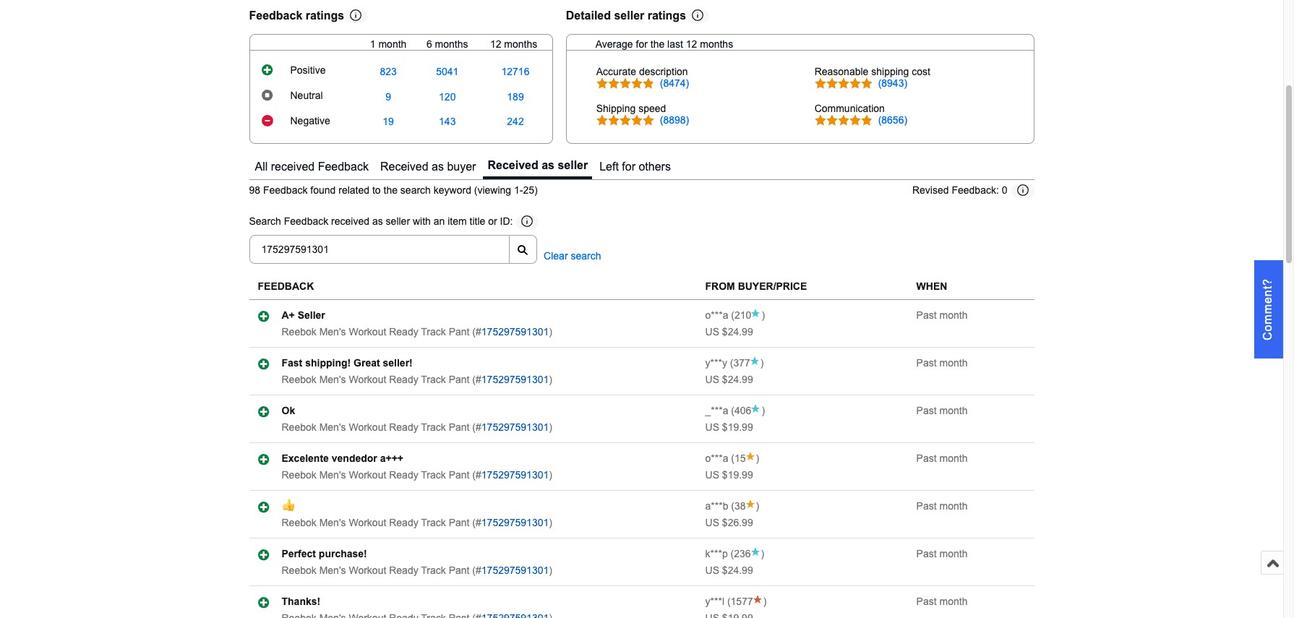 Task type: vqa. For each thing, say whether or not it's contained in the screenshot.
Utopia Bedding Sherpa Bed Blanket 480GSM Plush Blanket Fleece Reversible Blanket 'image'
no



Task type: describe. For each thing, give the bounding box(es) containing it.
month for ( 210
[[939, 310, 968, 321]]

reebok inside the excelente vendedor a+++ reebok men's workout ready track pant (# 175297591301 )
[[282, 469, 316, 481]]

us $24.99 for y***y
[[705, 374, 753, 386]]

month for ( 406
[[939, 405, 968, 417]]

track inside the excelente vendedor a+++ reebok men's workout ready track pant (# 175297591301 )
[[421, 469, 446, 481]]

track inside 👍 reebok men's workout ready track pant (# 175297591301 )
[[421, 517, 446, 529]]

past month element for 1577
[[916, 596, 968, 608]]

shipping
[[871, 66, 909, 77]]

175297591301 inside 👍 reebok men's workout ready track pant (# 175297591301 )
[[481, 517, 549, 529]]

8656 ratings received on communication. click to check average rating. element
[[878, 114, 907, 126]]

perfect purchase! reebok men's workout ready track pant (# 175297591301 )
[[282, 548, 552, 576]]

feedback right 98
[[263, 185, 308, 196]]

found
[[310, 185, 336, 196]]

received inside all received feedback button
[[271, 161, 315, 173]]

revised
[[912, 185, 949, 196]]

2 12 from the left
[[686, 38, 697, 50]]

detailed seller ratings
[[566, 9, 686, 22]]

_***a
[[705, 405, 728, 417]]

us for ( 15
[[705, 469, 719, 481]]

ready inside a+  seller reebok men's workout ready track pant (# 175297591301 )
[[389, 326, 418, 338]]

$24.99 for 210
[[722, 326, 753, 338]]

past month element for 406
[[916, 405, 968, 417]]

ready inside ok reebok men's workout ready track pant (# 175297591301 )
[[389, 422, 418, 433]]

( for 377
[[730, 357, 733, 369]]

98 feedback found related to the search keyword (viewing 1-25)
[[249, 185, 538, 196]]

377
[[733, 357, 750, 369]]

38
[[735, 501, 746, 512]]

143
[[439, 116, 456, 127]]

men's inside 👍 reebok men's workout ready track pant (# 175297591301 )
[[319, 517, 346, 529]]

8474 ratings received on accurate description. click to check average rating. element
[[660, 77, 689, 89]]

( for 38
[[731, 501, 735, 512]]

98
[[249, 185, 260, 196]]

( 15
[[728, 453, 746, 464]]

us $19.99 for _***a
[[705, 422, 753, 433]]

(8943)
[[878, 77, 907, 89]]

0 horizontal spatial as
[[372, 216, 383, 227]]

past month for 406
[[916, 405, 968, 417]]

1 horizontal spatial search
[[571, 250, 601, 262]]

track inside ok reebok men's workout ready track pant (# 175297591301 )
[[421, 422, 446, 433]]

feedback left by buyer. element for ( 377
[[705, 357, 727, 369]]

a***b
[[705, 501, 728, 512]]

shipping speed
[[596, 103, 666, 114]]

excelente vendedor a+++ element
[[282, 453, 403, 464]]

9
[[385, 91, 391, 102]]

us for ( 406
[[705, 422, 719, 433]]

19
[[383, 116, 394, 127]]

175297591301 inside the fast shipping! great seller! reebok men's workout ready track pant (# 175297591301 )
[[481, 374, 549, 386]]

feedback inside all received feedback button
[[318, 161, 369, 173]]

feedback ratings
[[249, 9, 344, 22]]

175297591301 inside ok reebok men's workout ready track pant (# 175297591301 )
[[481, 422, 549, 433]]

pant inside a+  seller reebok men's workout ready track pant (# 175297591301 )
[[449, 326, 470, 338]]

823 button
[[380, 66, 397, 78]]

received as buyer
[[380, 161, 476, 173]]

pant inside the excelente vendedor a+++ reebok men's workout ready track pant (# 175297591301 )
[[449, 469, 470, 481]]

( 377
[[727, 357, 750, 369]]

25)
[[523, 185, 538, 196]]

210
[[735, 310, 751, 321]]

clear search button
[[544, 250, 601, 262]]

feedback left by buyer. element for ( 38
[[705, 501, 728, 512]]

month for ( 1577
[[939, 596, 968, 608]]

0
[[1002, 185, 1007, 196]]

all received feedback
[[255, 161, 369, 173]]

( for 15
[[731, 453, 735, 464]]

left for others button
[[595, 155, 675, 179]]

us $26.99
[[705, 517, 753, 529]]

(# inside the fast shipping! great seller! reebok men's workout ready track pant (# 175297591301 )
[[472, 374, 481, 386]]

others
[[639, 161, 671, 173]]

) inside perfect purchase! reebok men's workout ready track pant (# 175297591301 )
[[549, 565, 552, 576]]

( 1577
[[724, 596, 753, 608]]

workout inside a+  seller reebok men's workout ready track pant (# 175297591301 )
[[349, 326, 386, 338]]

accurate description
[[596, 66, 688, 77]]

0 horizontal spatial search
[[400, 185, 431, 196]]

perfect purchase! element
[[282, 548, 367, 560]]

feedback down found
[[284, 216, 328, 227]]

feedback left by buyer. element for ( 210
[[705, 310, 728, 321]]

men's inside perfect purchase! reebok men's workout ready track pant (# 175297591301 )
[[319, 565, 346, 576]]

feedback
[[258, 281, 314, 292]]

neutral
[[290, 90, 323, 101]]

buyer/price
[[738, 281, 807, 292]]

(8474) button
[[660, 77, 689, 89]]

search feedback received as seller with an item title or id:
[[249, 216, 513, 227]]

months for 6 months
[[435, 38, 468, 50]]

y***y
[[705, 357, 727, 369]]

8898 ratings received on shipping speed. click to check average rating. element
[[660, 114, 689, 126]]

for for left
[[622, 161, 635, 173]]

$26.99
[[722, 517, 753, 529]]

3 months from the left
[[700, 38, 733, 50]]

past month for 1577
[[916, 596, 968, 608]]

item
[[448, 216, 467, 227]]

us $19.99 for o***a
[[705, 469, 753, 481]]

242 button
[[507, 116, 524, 127]]

175297591301 inside the excelente vendedor a+++ reebok men's workout ready track pant (# 175297591301 )
[[481, 469, 549, 481]]

men's inside a+  seller reebok men's workout ready track pant (# 175297591301 )
[[319, 326, 346, 338]]

1 vertical spatial received
[[331, 216, 369, 227]]

id:
[[500, 216, 513, 227]]

fast shipping! great seller! element
[[282, 357, 413, 369]]

communication
[[814, 103, 885, 114]]

a+  seller element
[[282, 310, 325, 321]]

past month for 236
[[916, 548, 968, 560]]

a+
[[282, 310, 295, 321]]

negative
[[290, 115, 330, 126]]

6 months
[[426, 38, 468, 50]]

5041
[[436, 66, 459, 78]]

(8656)
[[878, 114, 907, 126]]

clear search
[[544, 250, 601, 262]]

1
[[370, 38, 376, 50]]

received for received as buyer
[[380, 161, 428, 173]]

month for ( 15
[[939, 453, 968, 464]]

175297591301 link for ok reebok men's workout ready track pant (# 175297591301 )
[[481, 422, 549, 433]]

reasonable shipping cost
[[814, 66, 930, 77]]

fast shipping! great seller! reebok men's workout ready track pant (# 175297591301 )
[[282, 357, 552, 386]]

track inside a+  seller reebok men's workout ready track pant (# 175297591301 )
[[421, 326, 446, 338]]

when element
[[916, 281, 947, 292]]

month for ( 38
[[939, 501, 968, 512]]

thanks!
[[282, 596, 320, 608]]

👍 reebok men's workout ready track pant (# 175297591301 )
[[282, 501, 552, 529]]

ok element
[[282, 405, 295, 417]]

(8898)
[[660, 114, 689, 126]]

shipping
[[596, 103, 636, 114]]

great
[[354, 357, 380, 369]]

cost
[[912, 66, 930, 77]]

seller inside button
[[558, 159, 588, 171]]

o***a for $24.99
[[705, 310, 728, 321]]

9 button
[[385, 91, 391, 102]]

past for ( 406
[[916, 405, 937, 417]]

( for 210
[[731, 310, 735, 321]]

feedback left by buyer. element for ( 406
[[705, 405, 728, 417]]

175297591301 link for 👍 reebok men's workout ready track pant (# 175297591301 )
[[481, 517, 549, 529]]

month for ( 377
[[939, 357, 968, 369]]

us $24.99 for o***a
[[705, 326, 753, 338]]

0 vertical spatial the
[[650, 38, 665, 50]]

comment?
[[1262, 278, 1274, 340]]

seller
[[298, 310, 325, 321]]

or
[[488, 216, 497, 227]]

pant inside 👍 reebok men's workout ready track pant (# 175297591301 )
[[449, 517, 470, 529]]

to
[[372, 185, 381, 196]]

feedback left by buyer. element for ( 236
[[705, 548, 728, 560]]

buyer
[[447, 161, 476, 173]]

revised feedback: 0
[[912, 185, 1007, 196]]

when
[[916, 281, 947, 292]]

us for ( 377
[[705, 374, 719, 386]]

us $24.99 for k***p
[[705, 565, 753, 576]]

past for ( 377
[[916, 357, 937, 369]]

a+  seller reebok men's workout ready track pant (# 175297591301 )
[[282, 310, 552, 338]]

e.g. Vintage 1970's Gibson Guitars text field
[[249, 235, 509, 264]]

past for ( 38
[[916, 501, 937, 512]]

ready inside the fast shipping! great seller! reebok men's workout ready track pant (# 175297591301 )
[[389, 374, 418, 386]]

all
[[255, 161, 268, 173]]



Task type: locate. For each thing, give the bounding box(es) containing it.
8943 ratings received on reasonable shipping cost. click to check average rating. element
[[878, 77, 907, 89]]

past month for 210
[[916, 310, 968, 321]]

reebok inside the fast shipping! great seller! reebok men's workout ready track pant (# 175297591301 )
[[282, 374, 316, 386]]

2 past from the top
[[916, 357, 937, 369]]

excelente
[[282, 453, 329, 464]]

$24.99 down ( 236
[[722, 565, 753, 576]]

3 men's from the top
[[319, 422, 346, 433]]

5 reebok from the top
[[282, 517, 316, 529]]

0 horizontal spatial 12
[[490, 38, 501, 50]]

past month for 15
[[916, 453, 968, 464]]

( right y***l
[[727, 596, 731, 608]]

1 vertical spatial search
[[571, 250, 601, 262]]

6 175297591301 link from the top
[[481, 565, 549, 576]]

month for ( 236
[[939, 548, 968, 560]]

( for 406
[[731, 405, 735, 417]]

3 (# from the top
[[472, 422, 481, 433]]

143 button
[[439, 116, 456, 127]]

description
[[639, 66, 688, 77]]

workout
[[349, 326, 386, 338], [349, 374, 386, 386], [349, 422, 386, 433], [349, 469, 386, 481], [349, 517, 386, 529], [349, 565, 386, 576]]

us $24.99 down ( 236
[[705, 565, 753, 576]]

5 pant from the top
[[449, 517, 470, 529]]

1 ratings from the left
[[306, 9, 344, 22]]

0 horizontal spatial ratings
[[306, 9, 344, 22]]

ready inside 👍 reebok men's workout ready track pant (# 175297591301 )
[[389, 517, 418, 529]]

1 $24.99 from the top
[[722, 326, 753, 338]]

average for the last 12 months
[[596, 38, 733, 50]]

2 horizontal spatial seller
[[614, 9, 644, 22]]

track up the excelente vendedor a+++ reebok men's workout ready track pant (# 175297591301 )
[[421, 422, 446, 433]]

from
[[705, 281, 735, 292]]

( right 'y***y'
[[730, 357, 733, 369]]

6 track from the top
[[421, 565, 446, 576]]

( for 1577
[[727, 596, 731, 608]]

4 (# from the top
[[472, 469, 481, 481]]

feedback:
[[952, 185, 999, 196]]

5 men's from the top
[[319, 517, 346, 529]]

past for ( 1577
[[916, 596, 937, 608]]

fast
[[282, 357, 302, 369]]

left
[[599, 161, 619, 173]]

comment? link
[[1254, 260, 1283, 358]]

month
[[378, 38, 407, 50], [939, 310, 968, 321], [939, 357, 968, 369], [939, 405, 968, 417], [939, 453, 968, 464], [939, 501, 968, 512], [939, 548, 968, 560], [939, 596, 968, 608]]

(#
[[472, 326, 481, 338], [472, 374, 481, 386], [472, 422, 481, 433], [472, 469, 481, 481], [472, 517, 481, 529], [472, 565, 481, 576]]

received up 1-
[[488, 159, 538, 171]]

search down received as buyer button at the top
[[400, 185, 431, 196]]

3 us $24.99 from the top
[[705, 565, 753, 576]]

reebok down perfect
[[282, 565, 316, 576]]

5 175297591301 from the top
[[481, 517, 549, 529]]

$19.99 for 406
[[722, 422, 753, 433]]

2 reebok from the top
[[282, 374, 316, 386]]

ready down the a+++
[[389, 469, 418, 481]]

2 feedback left by buyer. element from the top
[[705, 357, 727, 369]]

reebok down excelente
[[282, 469, 316, 481]]

7 past month element from the top
[[916, 596, 968, 608]]

2 (# from the top
[[472, 374, 481, 386]]

12 right 'last'
[[686, 38, 697, 50]]

for
[[636, 38, 648, 50], [622, 161, 635, 173]]

feedback left by buyer. element containing y***l
[[705, 596, 724, 608]]

workout down vendedor
[[349, 469, 386, 481]]

shipping!
[[305, 357, 351, 369]]

2 vertical spatial $24.99
[[722, 565, 753, 576]]

(8943) button
[[878, 77, 907, 89]]

4 us from the top
[[705, 469, 719, 481]]

12716 button
[[501, 66, 530, 78]]

1 horizontal spatial ratings
[[648, 9, 686, 22]]

ready up perfect purchase! reebok men's workout ready track pant (# 175297591301 ) in the left bottom of the page
[[389, 517, 418, 529]]

3 pant from the top
[[449, 422, 470, 433]]

o***a
[[705, 310, 728, 321], [705, 453, 728, 464]]

seller left with on the left top of page
[[386, 216, 410, 227]]

o***a left 210
[[705, 310, 728, 321]]

) inside a+  seller reebok men's workout ready track pant (# 175297591301 )
[[549, 326, 552, 338]]

seller!
[[383, 357, 413, 369]]

(8898) button
[[660, 114, 689, 126]]

workout up great
[[349, 326, 386, 338]]

track down 👍 reebok men's workout ready track pant (# 175297591301 )
[[421, 565, 446, 576]]

2 vertical spatial us $24.99
[[705, 565, 753, 576]]

past for ( 236
[[916, 548, 937, 560]]

feedback left by buyer. element left the 236
[[705, 548, 728, 560]]

2 vertical spatial seller
[[386, 216, 410, 227]]

5 feedback left by buyer. element from the top
[[705, 501, 728, 512]]

5041 button
[[436, 66, 459, 78]]

feedback left by buyer. element for ( 1577
[[705, 596, 724, 608]]

7 past from the top
[[916, 596, 937, 608]]

us $19.99 down ( 15
[[705, 469, 753, 481]]

reebok down 👍
[[282, 517, 316, 529]]

workout inside 👍 reebok men's workout ready track pant (# 175297591301 )
[[349, 517, 386, 529]]

2 o***a from the top
[[705, 453, 728, 464]]

1 ready from the top
[[389, 326, 418, 338]]

1-
[[514, 185, 523, 196]]

1 horizontal spatial received
[[331, 216, 369, 227]]

past for ( 210
[[916, 310, 937, 321]]

men's down perfect purchase! element
[[319, 565, 346, 576]]

3 175297591301 link from the top
[[481, 422, 549, 433]]

track inside the fast shipping! great seller! reebok men's workout ready track pant (# 175297591301 )
[[421, 374, 446, 386]]

4 past from the top
[[916, 453, 937, 464]]

ready up seller!
[[389, 326, 418, 338]]

ratings up positive
[[306, 9, 344, 22]]

us for ( 236
[[705, 565, 719, 576]]

175297591301 inside perfect purchase! reebok men's workout ready track pant (# 175297591301 )
[[481, 565, 549, 576]]

past month
[[916, 310, 968, 321], [916, 357, 968, 369], [916, 405, 968, 417], [916, 453, 968, 464], [916, 501, 968, 512], [916, 548, 968, 560], [916, 596, 968, 608]]

received
[[488, 159, 538, 171], [380, 161, 428, 173]]

ready down 👍 reebok men's workout ready track pant (# 175297591301 )
[[389, 565, 418, 576]]

0 vertical spatial $24.99
[[722, 326, 753, 338]]

us up "a***b"
[[705, 469, 719, 481]]

past
[[916, 310, 937, 321], [916, 357, 937, 369], [916, 405, 937, 417], [916, 453, 937, 464], [916, 501, 937, 512], [916, 548, 937, 560], [916, 596, 937, 608]]

track
[[421, 326, 446, 338], [421, 374, 446, 386], [421, 422, 446, 433], [421, 469, 446, 481], [421, 517, 446, 529], [421, 565, 446, 576]]

12 right "6 months"
[[490, 38, 501, 50]]

1 vertical spatial $24.99
[[722, 374, 753, 386]]

0 vertical spatial search
[[400, 185, 431, 196]]

7 feedback left by buyer. element from the top
[[705, 596, 724, 608]]

from buyer/price element
[[705, 281, 807, 292]]

( 38
[[728, 501, 746, 512]]

(# inside a+  seller reebok men's workout ready track pant (# 175297591301 )
[[472, 326, 481, 338]]

$24.99 for 236
[[722, 565, 753, 576]]

19 button
[[383, 116, 394, 127]]

6 175297591301 from the top
[[481, 565, 549, 576]]

1 past from the top
[[916, 310, 937, 321]]

y***l
[[705, 596, 724, 608]]

as for seller
[[542, 159, 554, 171]]

reebok down fast at the left of page
[[282, 374, 316, 386]]

us down k***p
[[705, 565, 719, 576]]

pant up perfect purchase! reebok men's workout ready track pant (# 175297591301 ) in the left bottom of the page
[[449, 517, 470, 529]]

a+++
[[380, 453, 403, 464]]

0 horizontal spatial the
[[384, 185, 398, 196]]

👍
[[282, 501, 295, 512]]

1 horizontal spatial as
[[432, 161, 444, 173]]

reebok down ok
[[282, 422, 316, 433]]

pant inside perfect purchase! reebok men's workout ready track pant (# 175297591301 )
[[449, 565, 470, 576]]

reebok inside a+  seller reebok men's workout ready track pant (# 175297591301 )
[[282, 326, 316, 338]]

feedback element
[[258, 281, 314, 292]]

pant up the fast shipping! great seller! reebok men's workout ready track pant (# 175297591301 )
[[449, 326, 470, 338]]

1 vertical spatial us $24.99
[[705, 374, 753, 386]]

men's inside ok reebok men's workout ready track pant (# 175297591301 )
[[319, 422, 346, 433]]

past month element
[[916, 310, 968, 321], [916, 357, 968, 369], [916, 405, 968, 417], [916, 453, 968, 464], [916, 501, 968, 512], [916, 548, 968, 560], [916, 596, 968, 608]]

for for average
[[636, 38, 648, 50]]

for right average
[[636, 38, 648, 50]]

past month for 38
[[916, 501, 968, 512]]

months for 12 months
[[504, 38, 537, 50]]

o***a left 15
[[705, 453, 728, 464]]

men's down excelente vendedor a+++ element
[[319, 469, 346, 481]]

1 vertical spatial $19.99
[[722, 469, 753, 481]]

ready up the a+++
[[389, 422, 418, 433]]

past for ( 15
[[916, 453, 937, 464]]

2 horizontal spatial as
[[542, 159, 554, 171]]

speed
[[638, 103, 666, 114]]

ratings up average for the last 12 months
[[648, 9, 686, 22]]

5 past month from the top
[[916, 501, 968, 512]]

reebok down the a+  seller element
[[282, 326, 316, 338]]

1 horizontal spatial received
[[488, 159, 538, 171]]

0 horizontal spatial received
[[271, 161, 315, 173]]

pant
[[449, 326, 470, 338], [449, 374, 470, 386], [449, 422, 470, 433], [449, 469, 470, 481], [449, 517, 470, 529], [449, 565, 470, 576]]

406
[[735, 405, 751, 417]]

workout inside the fast shipping! great seller! reebok men's workout ready track pant (# 175297591301 )
[[349, 374, 386, 386]]

workout up purchase!
[[349, 517, 386, 529]]

1 o***a from the top
[[705, 310, 728, 321]]

as for buyer
[[432, 161, 444, 173]]

$19.99 down ( 406
[[722, 422, 753, 433]]

us for ( 210
[[705, 326, 719, 338]]

0 horizontal spatial months
[[435, 38, 468, 50]]

)
[[762, 310, 765, 321], [549, 326, 552, 338], [760, 357, 764, 369], [549, 374, 552, 386], [762, 405, 765, 417], [549, 422, 552, 433], [756, 453, 759, 464], [549, 469, 552, 481], [756, 501, 759, 512], [549, 517, 552, 529], [761, 548, 764, 560], [549, 565, 552, 576], [763, 596, 767, 608]]

6 past month from the top
[[916, 548, 968, 560]]

0 vertical spatial for
[[636, 38, 648, 50]]

( up ( 38
[[731, 453, 735, 464]]

track inside perfect purchase! reebok men's workout ready track pant (# 175297591301 )
[[421, 565, 446, 576]]

all received feedback button
[[250, 155, 373, 179]]

2 months from the left
[[504, 38, 537, 50]]

1 12 from the left
[[490, 38, 501, 50]]

reebok inside perfect purchase! reebok men's workout ready track pant (# 175297591301 )
[[282, 565, 316, 576]]

4 past month from the top
[[916, 453, 968, 464]]

12
[[490, 38, 501, 50], [686, 38, 697, 50]]

feedback up related
[[318, 161, 369, 173]]

related
[[339, 185, 369, 196]]

track up the fast shipping! great seller! reebok men's workout ready track pant (# 175297591301 )
[[421, 326, 446, 338]]

5 track from the top
[[421, 517, 446, 529]]

the left 'last'
[[650, 38, 665, 50]]

120 button
[[439, 91, 456, 102]]

1 horizontal spatial months
[[504, 38, 537, 50]]

) inside 👍 reebok men's workout ready track pant (# 175297591301 )
[[549, 517, 552, 529]]

o***a for $19.99
[[705, 453, 728, 464]]

6 past month element from the top
[[916, 548, 968, 560]]

months right 'last'
[[700, 38, 733, 50]]

1 us from the top
[[705, 326, 719, 338]]

2 ratings from the left
[[648, 9, 686, 22]]

received as buyer button
[[376, 155, 480, 179]]

feedback left by buyer. element left 1577
[[705, 596, 724, 608]]

1 past month element from the top
[[916, 310, 968, 321]]

6 reebok from the top
[[282, 565, 316, 576]]

workout inside perfect purchase! reebok men's workout ready track pant (# 175297591301 )
[[349, 565, 386, 576]]

search right clear
[[571, 250, 601, 262]]

(# inside the excelente vendedor a+++ reebok men's workout ready track pant (# 175297591301 )
[[472, 469, 481, 481]]

past month element for 15
[[916, 453, 968, 464]]

3 ready from the top
[[389, 422, 418, 433]]

past month element for 210
[[916, 310, 968, 321]]

workout up vendedor
[[349, 422, 386, 433]]

12716
[[501, 66, 530, 78]]

ready down seller!
[[389, 374, 418, 386]]

search
[[400, 185, 431, 196], [571, 250, 601, 262]]

us $24.99 down ( 377
[[705, 374, 753, 386]]

3 reebok from the top
[[282, 422, 316, 433]]

2 workout from the top
[[349, 374, 386, 386]]

0 vertical spatial o***a
[[705, 310, 728, 321]]

men's
[[319, 326, 346, 338], [319, 374, 346, 386], [319, 422, 346, 433], [319, 469, 346, 481], [319, 517, 346, 529], [319, 565, 346, 576]]

2 past month element from the top
[[916, 357, 968, 369]]

accurate
[[596, 66, 636, 77]]

ready
[[389, 326, 418, 338], [389, 374, 418, 386], [389, 422, 418, 433], [389, 469, 418, 481], [389, 517, 418, 529], [389, 565, 418, 576]]

2 us $19.99 from the top
[[705, 469, 753, 481]]

1 men's from the top
[[319, 326, 346, 338]]

(# inside perfect purchase! reebok men's workout ready track pant (# 175297591301 )
[[472, 565, 481, 576]]

823
[[380, 66, 397, 78]]

0 vertical spatial us $19.99
[[705, 422, 753, 433]]

reasonable
[[814, 66, 868, 77]]

search
[[249, 216, 281, 227]]

feedback left by buyer. element containing y***y
[[705, 357, 727, 369]]

track up 👍 reebok men's workout ready track pant (# 175297591301 )
[[421, 469, 446, 481]]

ratings
[[306, 9, 344, 22], [648, 9, 686, 22]]

the right to
[[384, 185, 398, 196]]

us down 'y***y'
[[705, 374, 719, 386]]

(8474)
[[660, 77, 689, 89]]

$24.99 down ( 377
[[722, 374, 753, 386]]

seller up average
[[614, 9, 644, 22]]

(# inside 👍 reebok men's workout ready track pant (# 175297591301 )
[[472, 517, 481, 529]]

us $19.99 down ( 406
[[705, 422, 753, 433]]

ok
[[282, 405, 295, 417]]

2 men's from the top
[[319, 374, 346, 386]]

4 175297591301 from the top
[[481, 469, 549, 481]]

5 (# from the top
[[472, 517, 481, 529]]

clear
[[544, 250, 568, 262]]

from buyer/price
[[705, 281, 807, 292]]

feedback left by buyer. element left 406
[[705, 405, 728, 417]]

us down _***a at the bottom right of page
[[705, 422, 719, 433]]

3 $24.99 from the top
[[722, 565, 753, 576]]

$24.99 down ( 210
[[722, 326, 753, 338]]

us $24.99
[[705, 326, 753, 338], [705, 374, 753, 386], [705, 565, 753, 576]]

1 vertical spatial for
[[622, 161, 635, 173]]

ok reebok men's workout ready track pant (# 175297591301 )
[[282, 405, 552, 433]]

) inside the fast shipping! great seller! reebok men's workout ready track pant (# 175297591301 )
[[549, 374, 552, 386]]

feedback left by buyer. element containing a***b
[[705, 501, 728, 512]]

6 feedback left by buyer. element from the top
[[705, 548, 728, 560]]

(# inside ok reebok men's workout ready track pant (# 175297591301 )
[[472, 422, 481, 433]]

positive
[[290, 65, 326, 76]]

2 horizontal spatial months
[[700, 38, 733, 50]]

men's down seller
[[319, 326, 346, 338]]

1 pant from the top
[[449, 326, 470, 338]]

( 210
[[728, 310, 751, 321]]

an
[[434, 216, 445, 227]]

1 us $19.99 from the top
[[705, 422, 753, 433]]

4 feedback left by buyer. element from the top
[[705, 453, 728, 464]]

feedback left by buyer. element left 15
[[705, 453, 728, 464]]

perfect
[[282, 548, 316, 560]]

received as seller button
[[483, 155, 592, 179]]

received down related
[[331, 216, 369, 227]]

2 175297591301 from the top
[[481, 374, 549, 386]]

( down 'from'
[[731, 310, 735, 321]]

feedback left by buyer. element left 377
[[705, 357, 727, 369]]

1 track from the top
[[421, 326, 446, 338]]

pant inside the fast shipping! great seller! reebok men's workout ready track pant (# 175297591301 )
[[449, 374, 470, 386]]

4 ready from the top
[[389, 469, 418, 481]]

1 month
[[370, 38, 407, 50]]

4 past month element from the top
[[916, 453, 968, 464]]

feedback left by buyer. element left 210
[[705, 310, 728, 321]]

1 175297591301 from the top
[[481, 326, 549, 338]]

0 vertical spatial $19.99
[[722, 422, 753, 433]]

( 406
[[728, 405, 751, 417]]

for inside button
[[622, 161, 635, 173]]

6 past from the top
[[916, 548, 937, 560]]

( right _***a at the bottom right of page
[[731, 405, 735, 417]]

2 $24.99 from the top
[[722, 374, 753, 386]]

2 175297591301 link from the top
[[481, 374, 549, 386]]

2 ready from the top
[[389, 374, 418, 386]]

) inside the excelente vendedor a+++ reebok men's workout ready track pant (# 175297591301 )
[[549, 469, 552, 481]]

175297591301 link for excelente vendedor a+++ reebok men's workout ready track pant (# 175297591301 )
[[481, 469, 549, 481]]

6 us from the top
[[705, 565, 719, 576]]

ready inside the excelente vendedor a+++ reebok men's workout ready track pant (# 175297591301 )
[[389, 469, 418, 481]]

us for ( 38
[[705, 517, 719, 529]]

received up 98 feedback found related to the search keyword (viewing 1-25)
[[380, 161, 428, 173]]

0 horizontal spatial received
[[380, 161, 428, 173]]

us $24.99 down ( 210
[[705, 326, 753, 338]]

( right "a***b"
[[731, 501, 735, 512]]

5 ready from the top
[[389, 517, 418, 529]]

0 vertical spatial us $24.99
[[705, 326, 753, 338]]

left for others
[[599, 161, 671, 173]]

7 past month from the top
[[916, 596, 968, 608]]

6 ready from the top
[[389, 565, 418, 576]]

5 past from the top
[[916, 501, 937, 512]]

vendedor
[[332, 453, 377, 464]]

reebok inside 👍 reebok men's workout ready track pant (# 175297591301 )
[[282, 517, 316, 529]]

4 track from the top
[[421, 469, 446, 481]]

feedback up positive
[[249, 9, 302, 22]]

purchase!
[[319, 548, 367, 560]]

$19.99 down ( 15
[[722, 469, 753, 481]]

us up 'y***y'
[[705, 326, 719, 338]]

thanks! element
[[282, 596, 320, 608]]

men's down shipping!
[[319, 374, 346, 386]]

months up 12716
[[504, 38, 537, 50]]

175297591301
[[481, 326, 549, 338], [481, 374, 549, 386], [481, 422, 549, 433], [481, 469, 549, 481], [481, 517, 549, 529], [481, 565, 549, 576]]

2 us $24.99 from the top
[[705, 374, 753, 386]]

men's inside the fast shipping! great seller! reebok men's workout ready track pant (# 175297591301 )
[[319, 374, 346, 386]]

3 past month element from the top
[[916, 405, 968, 417]]

$19.99 for 15
[[722, 469, 753, 481]]

past month for 377
[[916, 357, 968, 369]]

1 (# from the top
[[472, 326, 481, 338]]

2 past month from the top
[[916, 357, 968, 369]]

feedback left by buyer. element containing _***a
[[705, 405, 728, 417]]

seller left left
[[558, 159, 588, 171]]

4 reebok from the top
[[282, 469, 316, 481]]

2 $19.99 from the top
[[722, 469, 753, 481]]

reebok inside ok reebok men's workout ready track pant (# 175297591301 )
[[282, 422, 316, 433]]

1 vertical spatial the
[[384, 185, 398, 196]]

3 feedback left by buyer. element from the top
[[705, 405, 728, 417]]

175297591301 inside a+  seller reebok men's workout ready track pant (# 175297591301 )
[[481, 326, 549, 338]]

1 feedback left by buyer. element from the top
[[705, 310, 728, 321]]

6
[[426, 38, 432, 50]]

pant up 👍 reebok men's workout ready track pant (# 175297591301 )
[[449, 469, 470, 481]]

1 reebok from the top
[[282, 326, 316, 338]]

1 $19.99 from the top
[[722, 422, 753, 433]]

3 175297591301 from the top
[[481, 422, 549, 433]]

pant up the excelente vendedor a+++ reebok men's workout ready track pant (# 175297591301 )
[[449, 422, 470, 433]]

3 us from the top
[[705, 422, 719, 433]]

5 past month element from the top
[[916, 501, 968, 512]]

15
[[735, 453, 746, 464]]

k***p
[[705, 548, 728, 560]]

6 (# from the top
[[472, 565, 481, 576]]

4 pant from the top
[[449, 469, 470, 481]]

men's up excelente vendedor a+++ element
[[319, 422, 346, 433]]

2 track from the top
[[421, 374, 446, 386]]

past month element for 38
[[916, 501, 968, 512]]

past month element for 236
[[916, 548, 968, 560]]

6 men's from the top
[[319, 565, 346, 576]]

(
[[731, 310, 735, 321], [730, 357, 733, 369], [731, 405, 735, 417], [731, 453, 735, 464], [731, 501, 735, 512], [731, 548, 734, 560], [727, 596, 731, 608]]

us down "a***b"
[[705, 517, 719, 529]]

1 workout from the top
[[349, 326, 386, 338]]

workout down great
[[349, 374, 386, 386]]

men's up perfect purchase! element
[[319, 517, 346, 529]]

for right left
[[622, 161, 635, 173]]

3 track from the top
[[421, 422, 446, 433]]

( 236
[[728, 548, 751, 560]]

ready inside perfect purchase! reebok men's workout ready track pant (# 175297591301 )
[[389, 565, 418, 576]]

175297591301 link for perfect purchase! reebok men's workout ready track pant (# 175297591301 )
[[481, 565, 549, 576]]

0 vertical spatial seller
[[614, 9, 644, 22]]

4 175297591301 link from the top
[[481, 469, 549, 481]]

feedback left by buyer. element
[[705, 310, 728, 321], [705, 357, 727, 369], [705, 405, 728, 417], [705, 453, 728, 464], [705, 501, 728, 512], [705, 548, 728, 560], [705, 596, 724, 608]]

) inside ok reebok men's workout ready track pant (# 175297591301 )
[[549, 422, 552, 433]]

0 horizontal spatial seller
[[386, 216, 410, 227]]

6 pant from the top
[[449, 565, 470, 576]]

pant inside ok reebok men's workout ready track pant (# 175297591301 )
[[449, 422, 470, 433]]

3 past from the top
[[916, 405, 937, 417]]

track up perfect purchase! reebok men's workout ready track pant (# 175297591301 ) in the left bottom of the page
[[421, 517, 446, 529]]

1 horizontal spatial 12
[[686, 38, 697, 50]]

received for received as seller
[[488, 159, 538, 171]]

1 months from the left
[[435, 38, 468, 50]]

1 us $24.99 from the top
[[705, 326, 753, 338]]

1 vertical spatial o***a
[[705, 453, 728, 464]]

1 horizontal spatial seller
[[558, 159, 588, 171]]

seller
[[614, 9, 644, 22], [558, 159, 588, 171], [386, 216, 410, 227]]

pant up ok reebok men's workout ready track pant (# 175297591301 )
[[449, 374, 470, 386]]

1 past month from the top
[[916, 310, 968, 321]]

( right k***p
[[731, 548, 734, 560]]

feedback left by buyer. element containing k***p
[[705, 548, 728, 560]]

1 vertical spatial seller
[[558, 159, 588, 171]]

$24.99 for 377
[[722, 374, 753, 386]]

received right all
[[271, 161, 315, 173]]

175297591301 link for a+  seller reebok men's workout ready track pant (# 175297591301 )
[[481, 326, 549, 338]]

2 us from the top
[[705, 374, 719, 386]]

workout inside the excelente vendedor a+++ reebok men's workout ready track pant (# 175297591301 )
[[349, 469, 386, 481]]

received
[[271, 161, 315, 173], [331, 216, 369, 227]]

men's inside the excelente vendedor a+++ reebok men's workout ready track pant (# 175297591301 )
[[319, 469, 346, 481]]

months right 6
[[435, 38, 468, 50]]

pant down 👍 reebok men's workout ready track pant (# 175297591301 )
[[449, 565, 470, 576]]

us
[[705, 326, 719, 338], [705, 374, 719, 386], [705, 422, 719, 433], [705, 469, 719, 481], [705, 517, 719, 529], [705, 565, 719, 576]]

189
[[507, 91, 524, 102]]

( for 236
[[731, 548, 734, 560]]

2 pant from the top
[[449, 374, 470, 386]]

0 vertical spatial received
[[271, 161, 315, 173]]

6 workout from the top
[[349, 565, 386, 576]]

1 horizontal spatial the
[[650, 38, 665, 50]]

feedback left by buyer. element for ( 15
[[705, 453, 728, 464]]

workout inside ok reebok men's workout ready track pant (# 175297591301 )
[[349, 422, 386, 433]]

track up ok reebok men's workout ready track pant (# 175297591301 )
[[421, 374, 446, 386]]

excelente vendedor a+++ reebok men's workout ready track pant (# 175297591301 )
[[282, 453, 552, 481]]

5 us from the top
[[705, 517, 719, 529]]

12 months
[[490, 38, 537, 50]]

5 workout from the top
[[349, 517, 386, 529]]

workout down purchase!
[[349, 565, 386, 576]]

$24.99
[[722, 326, 753, 338], [722, 374, 753, 386], [722, 565, 753, 576]]

189 button
[[507, 91, 524, 102]]

1 vertical spatial us $19.99
[[705, 469, 753, 481]]

175297591301 link for fast shipping! great seller! reebok men's workout ready track pant (# 175297591301 )
[[481, 374, 549, 386]]

past month element for 377
[[916, 357, 968, 369]]

feedback left by buyer. element up us $26.99
[[705, 501, 728, 512]]



